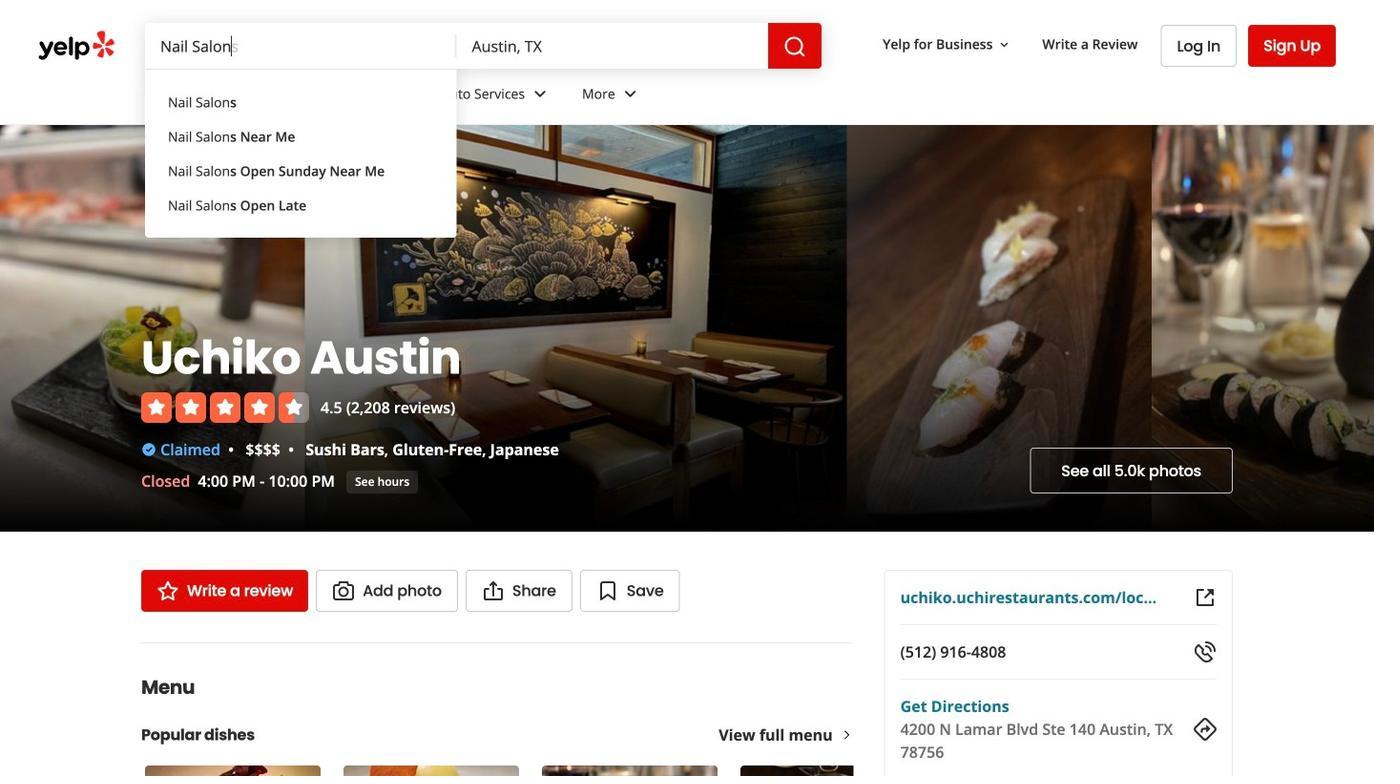 Task type: describe. For each thing, give the bounding box(es) containing it.
photo of uchiko austin - austin, tx, us. dinning area at the front image
[[305, 125, 847, 532]]

16 claim filled v2 image
[[141, 442, 157, 457]]

hama chili image
[[145, 766, 321, 776]]

photo of uchiko austin - austin, tx, us. jasmine cream image
[[0, 125, 305, 532]]

14 chevron right outline image
[[841, 728, 854, 742]]

things to do, nail salons, plumbers text field
[[145, 23, 457, 69]]

address, neighborhood, city, state or zip text field
[[457, 23, 768, 69]]

24 star v2 image
[[157, 579, 179, 602]]

24 phone v2 image
[[1194, 640, 1217, 663]]



Task type: locate. For each thing, give the bounding box(es) containing it.
24 external link v2 image
[[1194, 586, 1217, 609]]

4.5 star rating image
[[141, 392, 309, 423]]

sweet corn sorbet image
[[344, 766, 519, 776]]

none field address, neighborhood, city, state or zip
[[457, 23, 768, 69]]

0 horizontal spatial 24 chevron down v2 image
[[529, 82, 552, 105]]

2 24 chevron down v2 image from the left
[[619, 82, 642, 105]]

business categories element
[[145, 69, 1336, 124]]

None search field
[[145, 23, 822, 69]]

24 directions v2 image
[[1194, 718, 1217, 741]]

photo of uchiko austin - austin, tx, us. p-38 hand roll image
[[1152, 125, 1375, 532]]

1 24 chevron down v2 image from the left
[[529, 82, 552, 105]]

24 share v2 image
[[482, 579, 505, 602]]

  text field
[[145, 23, 457, 69]]

photo of uchiko austin - austin, tx, us. shima aji nigiri image
[[847, 125, 1152, 532]]

p 38 image
[[542, 766, 718, 776]]

jar jar duck image
[[741, 766, 916, 776]]

menu element
[[111, 642, 920, 776]]

1 horizontal spatial 24 chevron down v2 image
[[619, 82, 642, 105]]

search image
[[784, 35, 807, 58]]

16 chevron down v2 image
[[997, 37, 1012, 52]]

24 chevron down v2 image
[[529, 82, 552, 105], [619, 82, 642, 105]]

None field
[[145, 23, 457, 69], [457, 23, 768, 69], [145, 23, 457, 69]]

24 save outline v2 image
[[596, 579, 619, 602]]

24 camera v2 image
[[332, 579, 355, 602]]



Task type: vqa. For each thing, say whether or not it's contained in the screenshot.
"Top"
no



